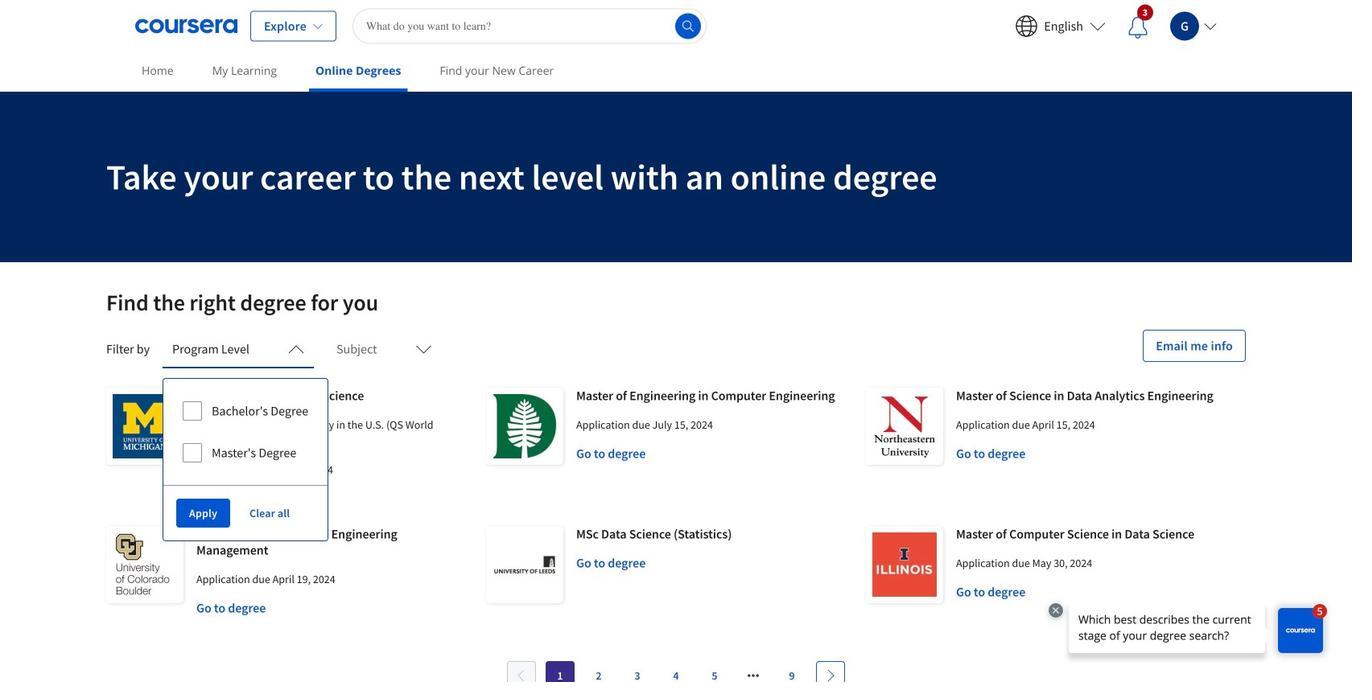 Task type: describe. For each thing, give the bounding box(es) containing it.
coursera image
[[135, 13, 238, 39]]

options list list box
[[163, 379, 328, 486]]

northeastern university image
[[866, 388, 944, 465]]

go to next page image
[[825, 670, 837, 683]]

dartmouth college image
[[486, 388, 564, 465]]

university of colorado boulder image
[[106, 527, 184, 604]]



Task type: vqa. For each thing, say whether or not it's contained in the screenshot.
top Total
no



Task type: locate. For each thing, give the bounding box(es) containing it.
university of michigan image
[[106, 388, 184, 465]]

actions toolbar
[[163, 486, 328, 541]]

university of illinois at urbana-champaign image
[[866, 527, 944, 604]]

university of leeds image
[[486, 527, 564, 604]]

None search field
[[353, 8, 707, 44]]



